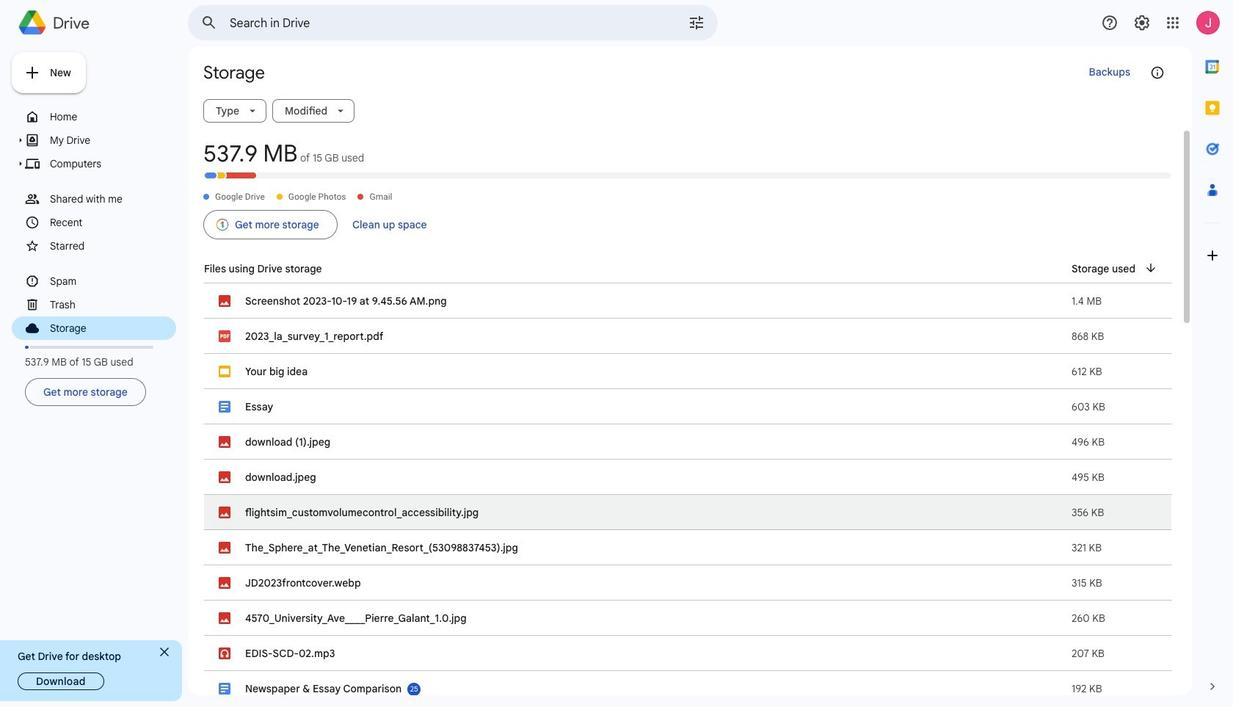 Task type: describe. For each thing, give the bounding box(es) containing it.
storage used: 1.4 mb element
[[1072, 295, 1103, 308]]

items shared with me element
[[50, 189, 174, 209]]

advanced search image
[[682, 8, 712, 37]]

image image for image: screenshot 2023-10-19 at 9.45.56 am.png element in the left of the page
[[219, 295, 231, 307]]

audio: edis-scd-02.mp3 element
[[245, 647, 335, 660]]

search google drive image
[[195, 8, 224, 37]]

storage used: 260 kb element
[[1072, 612, 1106, 625]]

storage used: 496 kb element
[[1072, 436, 1105, 449]]

image image for image: flightsim_customvolumecontrol_accessibility.jpg element
[[219, 507, 231, 519]]

google docs: essay element
[[245, 400, 273, 413]]

image image for image: download.jpeg element
[[219, 472, 231, 483]]

type element
[[210, 105, 242, 117]]

spam element
[[50, 272, 174, 291]]

image: download.jpeg element
[[245, 471, 316, 484]]

image: 4570_university_ave____pierre_galant_1.0.jpg element
[[245, 612, 467, 625]]

support image
[[1102, 14, 1119, 32]]

my drive element
[[50, 131, 174, 150]]

google docs: newspaper & essay comparison element
[[245, 682, 402, 696]]

storage used: 603 kb element
[[1072, 400, 1106, 413]]

google docs image
[[219, 401, 231, 413]]

image image for image: jd2023frontcover.webp element on the bottom of the page
[[219, 577, 231, 589]]

modified element
[[279, 105, 331, 117]]

storage used: 868 kb element
[[1072, 330, 1105, 343]]

audio image
[[219, 648, 231, 660]]

starred items element
[[50, 236, 174, 256]]

image: download (1).jpeg element
[[245, 436, 331, 449]]

home element
[[50, 107, 174, 126]]

reverse sort direction image
[[1145, 261, 1158, 275]]

pdf image
[[219, 330, 231, 342]]

google slides image
[[219, 366, 231, 377]]

image: screenshot 2023-10-19 at 9.45.56 am.png element
[[245, 295, 447, 308]]

google docs image
[[219, 683, 231, 695]]



Task type: locate. For each thing, give the bounding box(es) containing it.
recent items element
[[50, 213, 174, 232]]

storage used: 207 kb element
[[1072, 647, 1105, 660]]

storage used: 612 kb element
[[1072, 365, 1103, 378]]

storage used: 315 kb element
[[1072, 577, 1103, 590]]

computers element
[[50, 154, 174, 173]]

5 image image from the top
[[219, 542, 231, 554]]

storage element
[[50, 319, 174, 338]]

storage used: 495 kb element
[[1072, 471, 1105, 484]]

tree
[[12, 105, 176, 340]]

image: jd2023frontcover.webp element
[[245, 577, 361, 590]]

7 image image from the top
[[219, 613, 231, 624]]

None search field
[[188, 5, 718, 40]]

Search in Drive text field
[[230, 16, 647, 31]]

grid
[[203, 139, 1173, 180]]

trashed items element
[[50, 295, 174, 314]]

1 image image from the top
[[219, 295, 231, 307]]

storage used: 192 kb element
[[1072, 682, 1103, 696]]

6 image image from the top
[[219, 577, 231, 589]]

image: flightsim_customvolumecontrol_accessibility.jpg element
[[245, 506, 479, 519]]

image image for "image: download (1).jpeg" element
[[219, 436, 231, 448]]

pdf: 2023_la_survey_1_report.pdf element
[[245, 330, 384, 343]]

navigation
[[12, 105, 176, 409]]

tree item
[[12, 317, 176, 340]]

storage used: 321 kb element
[[1072, 541, 1102, 554]]

image image for image: the_sphere_at_the_venetian_resort_(53098837453).jpg element
[[219, 542, 231, 554]]

image image
[[219, 295, 231, 307], [219, 436, 231, 448], [219, 472, 231, 483], [219, 507, 231, 519], [219, 542, 231, 554], [219, 577, 231, 589], [219, 613, 231, 624]]

3 image image from the top
[[219, 472, 231, 483]]

storage used: 356 kb element
[[1072, 506, 1105, 519]]

4 image image from the top
[[219, 507, 231, 519]]

2 image image from the top
[[219, 436, 231, 448]]

image: the_sphere_at_the_venetian_resort_(53098837453).jpg element
[[245, 541, 518, 554]]

close image
[[160, 648, 169, 657]]

image image for 'image: 4570_university_ave____pierre_galant_1.0.jpg' element
[[219, 613, 231, 624]]

region
[[203, 248, 1173, 707]]

google slides: your big idea element
[[245, 365, 308, 378]]

cell
[[203, 171, 218, 180], [212, 171, 227, 180], [221, 171, 258, 180], [252, 171, 1173, 180], [204, 283, 1172, 319], [204, 319, 1172, 354], [204, 354, 1172, 389], [204, 389, 1172, 425], [204, 425, 1172, 460], [204, 460, 1172, 495], [204, 495, 1172, 530], [204, 530, 1172, 566], [204, 566, 1172, 601], [204, 601, 1172, 636], [204, 636, 1172, 671], [204, 671, 1172, 707]]

tab list
[[1193, 46, 1234, 666]]



Task type: vqa. For each thing, say whether or not it's contained in the screenshot.
Storage used: 868 KB element
yes



